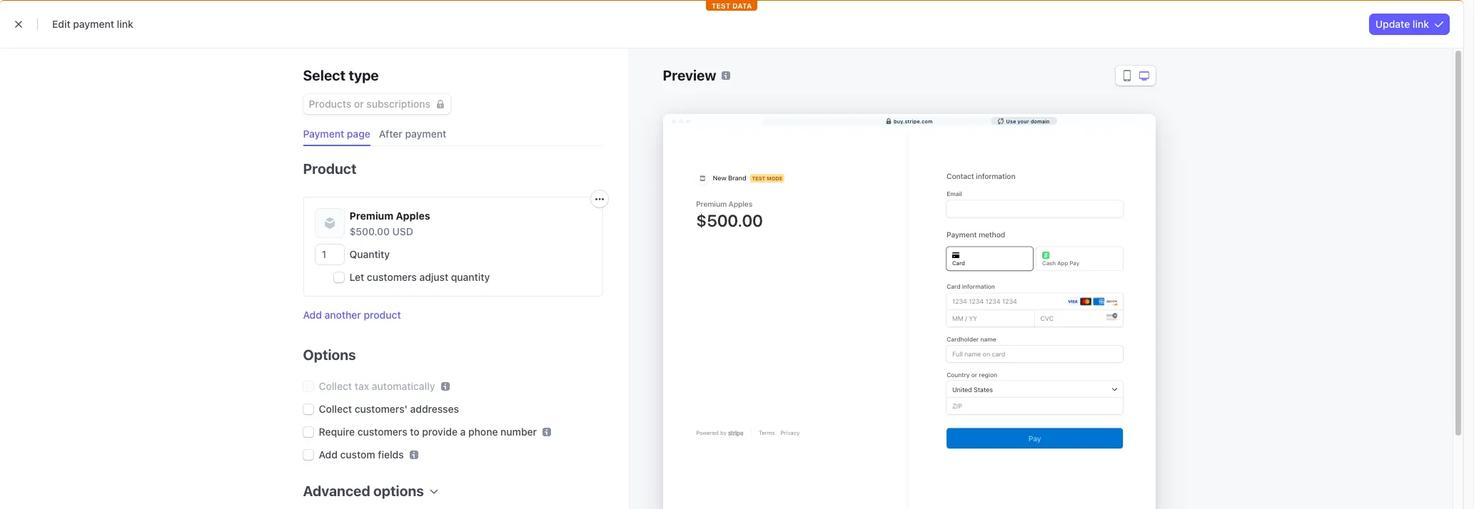 Task type: describe. For each thing, give the bounding box(es) containing it.
custom
[[340, 449, 376, 461]]

products or subscriptions button
[[303, 91, 451, 114]]

more
[[618, 39, 643, 51]]

test data
[[712, 61, 752, 69]]

products or subscriptions
[[309, 98, 431, 110]]

number
[[501, 426, 537, 439]]

buy.stripe.com
[[894, 118, 933, 124]]

payments element
[[157, 0, 286, 510]]

add another product
[[303, 309, 401, 321]]

customers'
[[355, 404, 408, 416]]

use your domain button
[[992, 117, 1057, 125]]

balances
[[273, 39, 316, 51]]

adjust
[[420, 271, 449, 284]]

add for add custom fields
[[319, 449, 338, 461]]

collect for collect tax automatically
[[319, 381, 352, 393]]

payment
[[303, 128, 344, 140]]

payment page
[[303, 128, 371, 140]]

add custom fields
[[319, 449, 404, 461]]

payment for after
[[405, 128, 447, 140]]

mode
[[1229, 39, 1256, 51]]

create
[[1104, 10, 1131, 21]]

select type
[[303, 67, 379, 84]]

test
[[712, 61, 731, 69]]

domain
[[1031, 118, 1050, 124]]

customers link
[[326, 37, 391, 54]]

premium apples $500.00 usd
[[350, 210, 430, 238]]

type
[[349, 67, 379, 84]]

page
[[347, 128, 371, 140]]

add for add another product
[[303, 309, 322, 321]]

options
[[303, 347, 356, 364]]

edit
[[52, 18, 70, 30]]

usd
[[393, 226, 414, 238]]

preview
[[663, 67, 717, 84]]

home link
[[157, 37, 199, 54]]

after
[[379, 128, 403, 140]]

collect customers' addresses
[[319, 404, 459, 416]]

more button
[[611, 37, 664, 54]]

connect link
[[554, 37, 608, 54]]

a
[[460, 426, 466, 439]]

reports
[[507, 39, 544, 51]]

payment page button
[[297, 123, 379, 146]]

after payment button
[[373, 123, 455, 146]]

advanced options
[[303, 484, 424, 500]]

data
[[733, 61, 752, 69]]

$500.00
[[350, 226, 390, 238]]

payment for edit
[[73, 18, 114, 30]]

products for products or subscriptions
[[309, 98, 352, 110]]

phone
[[469, 426, 498, 439]]

link inside update link button
[[1413, 18, 1430, 30]]

another
[[325, 309, 361, 321]]

require customers to provide a phone number
[[319, 426, 537, 439]]

premium
[[350, 210, 394, 222]]

collect tax automatically
[[319, 381, 435, 393]]

apples
[[396, 210, 430, 222]]

quantity
[[451, 271, 490, 284]]

tax
[[355, 381, 369, 393]]

payment link settings tab list
[[297, 123, 603, 146]]

add another product button
[[303, 309, 401, 323]]

advanced
[[303, 484, 370, 500]]

to
[[410, 426, 420, 439]]

subscriptions
[[367, 98, 431, 110]]

products for products
[[401, 39, 444, 51]]

options
[[374, 484, 424, 500]]

payments
[[209, 39, 256, 51]]

test
[[1206, 39, 1226, 51]]

billing link
[[454, 37, 497, 54]]

collect for collect customers' addresses
[[319, 404, 352, 416]]



Task type: vqa. For each thing, say whether or not it's contained in the screenshot.
Create payment link
no



Task type: locate. For each thing, give the bounding box(es) containing it.
0 horizontal spatial products
[[309, 98, 352, 110]]

developers link
[[1130, 37, 1198, 54]]

payments link
[[202, 37, 263, 54]]

billing
[[461, 39, 490, 51]]

use your domain
[[1007, 118, 1050, 124]]

0 vertical spatial collect
[[319, 381, 352, 393]]

0 vertical spatial payment
[[73, 18, 114, 30]]

require
[[319, 426, 355, 439]]

use
[[1007, 118, 1017, 124]]

add down "require"
[[319, 449, 338, 461]]

customers
[[367, 271, 417, 284], [358, 426, 408, 439]]

reports link
[[500, 37, 551, 54]]

1 collect from the top
[[319, 381, 352, 393]]

1 horizontal spatial products
[[401, 39, 444, 51]]

fields
[[378, 449, 404, 461]]

balances link
[[266, 37, 323, 54]]

customers
[[333, 39, 384, 51]]

let customers adjust quantity
[[350, 271, 490, 284]]

collect up "require"
[[319, 404, 352, 416]]

create button
[[1095, 7, 1154, 24]]

payment right after
[[405, 128, 447, 140]]

products left or
[[309, 98, 352, 110]]

provide
[[422, 426, 458, 439]]

payment
[[73, 18, 114, 30], [405, 128, 447, 140]]

0 horizontal spatial link
[[117, 18, 133, 30]]

1 vertical spatial collect
[[319, 404, 352, 416]]

customers down customers'
[[358, 426, 408, 439]]

Quantity number field
[[315, 245, 344, 265]]

None search field
[[542, 7, 893, 25]]

1 horizontal spatial link
[[1413, 18, 1430, 30]]

connect
[[561, 39, 601, 51]]

edit payment link
[[52, 18, 133, 30]]

payment inside button
[[405, 128, 447, 140]]

0 vertical spatial products
[[401, 39, 444, 51]]

let
[[350, 271, 364, 284]]

home
[[164, 39, 192, 51]]

customers for let
[[367, 271, 417, 284]]

products left billing
[[401, 39, 444, 51]]

after payment
[[379, 128, 447, 140]]

addresses
[[410, 404, 459, 416]]

link right update
[[1413, 18, 1430, 30]]

collect
[[319, 381, 352, 393], [319, 404, 352, 416]]

link
[[117, 18, 133, 30], [1413, 18, 1430, 30]]

1 vertical spatial customers
[[358, 426, 408, 439]]

1 vertical spatial payment
[[405, 128, 447, 140]]

advanced options button
[[297, 474, 438, 502]]

1 vertical spatial add
[[319, 449, 338, 461]]

add
[[303, 309, 322, 321], [319, 449, 338, 461]]

0 vertical spatial customers
[[367, 271, 417, 284]]

quantity
[[350, 249, 390, 261]]

customers for require
[[358, 426, 408, 439]]

collect left tax
[[319, 381, 352, 393]]

your
[[1018, 118, 1030, 124]]

1 link from the left
[[117, 18, 133, 30]]

automatically
[[372, 381, 435, 393]]

link right edit
[[117, 18, 133, 30]]

or
[[354, 98, 364, 110]]

select
[[303, 67, 346, 84]]

payment page tab panel
[[292, 146, 608, 510]]

add left another
[[303, 309, 322, 321]]

1 horizontal spatial payment
[[405, 128, 447, 140]]

0 horizontal spatial payment
[[73, 18, 114, 30]]

products
[[401, 39, 444, 51], [309, 98, 352, 110]]

product
[[364, 309, 401, 321]]

developers
[[1137, 39, 1191, 51]]

2 link from the left
[[1413, 18, 1430, 30]]

payment right edit
[[73, 18, 114, 30]]

1 vertical spatial products
[[309, 98, 352, 110]]

svg image
[[595, 195, 604, 204]]

0 vertical spatial add
[[303, 309, 322, 321]]

add inside button
[[303, 309, 322, 321]]

2 collect from the top
[[319, 404, 352, 416]]

update
[[1376, 18, 1411, 30]]

test mode
[[1206, 39, 1256, 51]]

update link
[[1376, 18, 1430, 30]]

update link button
[[1371, 14, 1450, 34]]

products link
[[394, 37, 451, 54]]

products inside button
[[309, 98, 352, 110]]

product
[[303, 161, 357, 177]]

customers down quantity
[[367, 271, 417, 284]]



